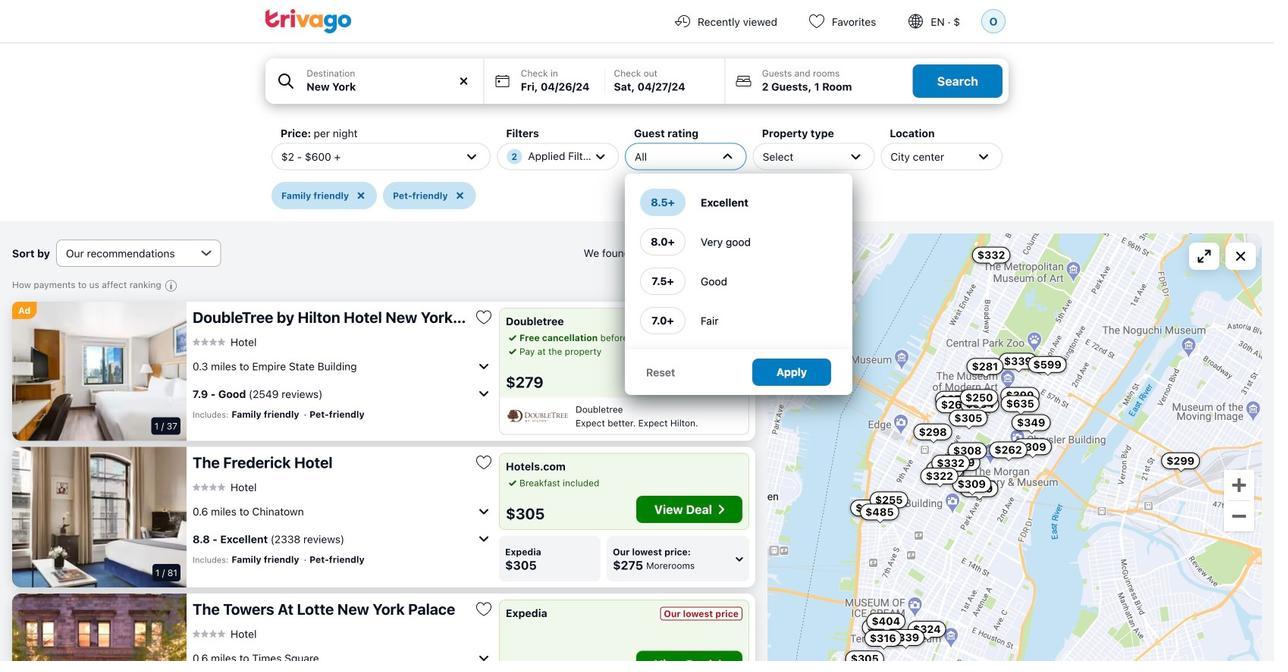 Task type: vqa. For each thing, say whether or not it's contained in the screenshot.
Where to? search field
yes



Task type: locate. For each thing, give the bounding box(es) containing it.
trivago logo image
[[266, 9, 352, 33]]

Where to? search field
[[307, 79, 475, 95]]

doubletree image
[[506, 405, 570, 427]]

None field
[[266, 58, 484, 104]]

map region
[[768, 234, 1262, 661]]



Task type: describe. For each thing, give the bounding box(es) containing it.
clear image
[[457, 74, 471, 88]]

the towers at lotte new york palace, (new york, usa) image
[[12, 594, 187, 661]]

the frederick hotel, (new york, usa) image
[[12, 447, 187, 588]]

doubletree by hilton hotel new york city - chelsea, (new york, usa) image
[[12, 302, 187, 441]]



